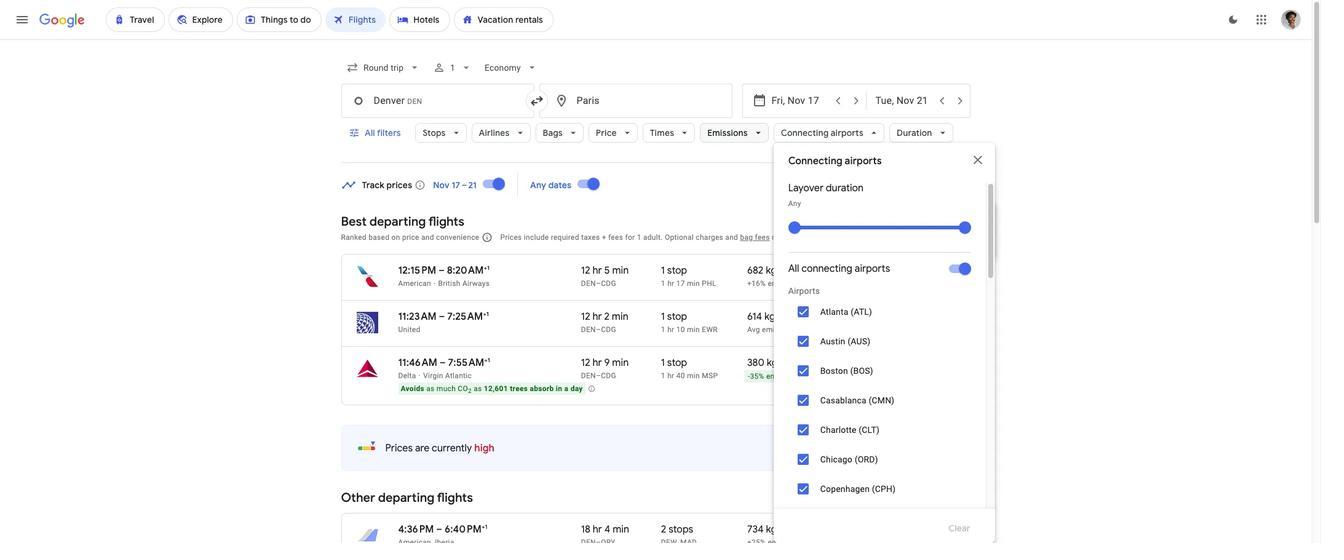 Task type: describe. For each thing, give the bounding box(es) containing it.
swap origin and destination. image
[[530, 94, 544, 108]]

prices include required taxes + fees for 1 adult. optional charges and bag fees may apply.
[[501, 233, 809, 242]]

airports
[[789, 286, 821, 296]]

filters
[[377, 127, 401, 138]]

Departure time: 11:46 AM. text field
[[398, 357, 438, 369]]

cdg for 2
[[601, 326, 617, 334]]

british
[[438, 279, 461, 288]]

leaves denver international airport at 11:23 am on friday, november 17 and arrives at paris charles de gaulle airport at 7:25 am on saturday, november 18. element
[[398, 310, 489, 323]]

17
[[677, 279, 685, 288]]

nov inside "travel nov 15 – 20 for $534"
[[826, 211, 841, 221]]

12:15 pm
[[398, 265, 436, 277]]

7:25 am
[[448, 311, 483, 323]]

any inside "find the best price" region
[[531, 179, 547, 190]]

times
[[650, 127, 675, 138]]

– inside the 12 hr 9 min den – cdg
[[596, 372, 601, 380]]

min inside the 1 stop 1 hr 17 min phl
[[687, 279, 700, 288]]

connecting
[[802, 263, 853, 275]]

2 left stops
[[661, 524, 667, 536]]

1 inside popup button
[[450, 63, 455, 73]]

american
[[398, 279, 431, 288]]

emissions inside 614 kg co 2 avg emissions
[[763, 326, 798, 334]]

times button
[[643, 118, 696, 148]]

1 stop 1 hr 17 min phl
[[661, 265, 717, 288]]

any inside layover duration any
[[789, 199, 802, 208]]

date grid button
[[795, 173, 875, 195]]

msp
[[702, 372, 718, 380]]

layover (1 of 2) is a 2 hr 28 min layover at dallas/fort worth international airport in dallas. layover (2 of 2) is a 2 hr layover at adolfo suárez madrid–barajas airport in madrid. element
[[661, 538, 742, 543]]

avoids
[[401, 385, 425, 393]]

convenience
[[436, 233, 480, 242]]

4:36 pm
[[398, 524, 434, 536]]

734 kg co
[[748, 524, 795, 536]]

main menu image
[[15, 12, 30, 27]]

Arrival time: 6:40 PM on  Saturday, November 18. text field
[[445, 523, 488, 536]]

leaves denver international airport at 11:46 am on friday, november 17 and arrives at paris charles de gaulle airport at 7:55 am on saturday, november 18. element
[[398, 356, 490, 369]]

leaves denver international airport at 12:15 pm on friday, november 17 and arrives at paris charles de gaulle airport at 8:20 am on saturday, november 18. element
[[398, 264, 490, 277]]

nov 17 – 21
[[433, 179, 477, 190]]

380 kg co 2
[[748, 357, 800, 371]]

total duration 12 hr 9 min. element
[[581, 357, 661, 371]]

bag
[[741, 233, 753, 242]]

prices are currently high
[[386, 442, 495, 455]]

phl
[[702, 279, 717, 288]]

Departure text field
[[772, 84, 829, 118]]

all connecting airports
[[789, 263, 891, 275]]

prices for prices include required taxes + fees for 1 adult. optional charges and bag fees may apply.
[[501, 233, 522, 242]]

15 – 20
[[844, 211, 873, 221]]

1 fees from the left
[[609, 233, 624, 242]]

for inside "travel nov 15 – 20 for $534"
[[800, 223, 811, 233]]

co inside 'avoids as much co 2 as 12,601 trees absorb in a day'
[[458, 385, 468, 393]]

(bos)
[[851, 366, 874, 376]]

1 stop 1 hr 10 min ewr
[[661, 311, 718, 334]]

1 stop 1 hr 40 min msp
[[661, 357, 718, 380]]

atlantic
[[445, 372, 472, 380]]

– inside 4:36 pm – 6:40 pm + 1
[[437, 524, 443, 536]]

avg
[[748, 326, 761, 334]]

+ for 2
[[483, 310, 487, 318]]

none search field containing connecting airports
[[341, 53, 996, 543]]

kg for 380
[[767, 357, 778, 369]]

flights for other departing flights
[[437, 490, 473, 506]]

layover duration any
[[789, 182, 864, 208]]

min inside the 1 stop 1 hr 10 min ewr
[[687, 326, 700, 334]]

casablanca
[[821, 396, 867, 406]]

2 inside 'avoids as much co 2 as 12,601 trees absorb in a day'
[[468, 388, 472, 395]]

1 vertical spatial connecting airports
[[789, 155, 882, 167]]

based
[[369, 233, 390, 242]]

virgin
[[423, 372, 443, 380]]

ranked
[[341, 233, 367, 242]]

total duration 12 hr 2 min. element
[[581, 311, 661, 325]]

12,601
[[484, 385, 508, 393]]

all for all connecting airports
[[789, 263, 800, 275]]

682
[[748, 265, 764, 277]]

airways
[[463, 279, 490, 288]]

chicago
[[821, 455, 853, 465]]

emissions
[[708, 127, 748, 138]]

total duration 18 hr 4 min. element
[[581, 524, 661, 538]]

date grid
[[827, 178, 865, 190]]

british airways
[[438, 279, 490, 288]]

any dates
[[531, 179, 572, 190]]

4
[[605, 524, 611, 536]]

$1,551
[[894, 265, 922, 277]]

12 for 12 hr 9 min
[[581, 357, 591, 369]]

united
[[398, 326, 421, 334]]

travel nov 15 – 20 for $534
[[800, 211, 873, 233]]

2 vertical spatial emissions
[[767, 372, 802, 381]]

0 vertical spatial emissions
[[768, 280, 804, 288]]

+ inside 4:36 pm – 6:40 pm + 1
[[482, 523, 485, 531]]

on
[[392, 233, 400, 242]]

a
[[565, 385, 569, 393]]

stops button
[[416, 118, 467, 148]]

atlanta
[[821, 307, 849, 317]]

travel
[[800, 211, 824, 221]]

leaves denver international airport at 4:36 pm on friday, november 17 and arrives at paris-orly airport at 6:40 pm on saturday, november 18. element
[[398, 523, 488, 536]]

$534
[[813, 223, 833, 233]]

hr inside 12 hr 5 min den – cdg
[[593, 265, 602, 277]]

11:46 am
[[398, 357, 438, 369]]

airports inside connecting airports popup button
[[831, 127, 864, 138]]

track
[[362, 179, 385, 190]]

12 for 12 hr 5 min
[[581, 265, 591, 277]]

may
[[772, 233, 787, 242]]

4:36 pm – 6:40 pm + 1
[[398, 523, 488, 536]]

11:23 am
[[398, 311, 437, 323]]

0 horizontal spatial for
[[626, 233, 635, 242]]

+ for 9
[[484, 356, 488, 364]]

much
[[437, 385, 456, 393]]

duration
[[897, 127, 933, 138]]

(cmn)
[[869, 396, 895, 406]]

close dialog image
[[971, 153, 986, 167]]

– inside 11:23 am – 7:25 am + 1
[[439, 311, 445, 323]]

1 button
[[428, 53, 477, 82]]

avoids as much co 2 as 12,601 trees absorb in a day
[[401, 385, 583, 395]]

boston (bos)
[[821, 366, 874, 376]]

stop for 12 hr 9 min
[[668, 357, 688, 369]]

1 vertical spatial airports
[[845, 155, 882, 167]]

sort by:
[[920, 231, 952, 242]]

co for 682 kg co 2
[[779, 265, 795, 277]]

min inside 12 hr 5 min den – cdg
[[613, 265, 629, 277]]

cdg for 5
[[601, 279, 617, 288]]

1 inside '11:46 am – 7:55 am + 1'
[[488, 356, 490, 364]]

stop for 12 hr 2 min
[[668, 311, 688, 323]]

other
[[341, 490, 375, 506]]

none text field inside search field
[[539, 84, 733, 118]]

avoids as much co2 as 12601 trees absorb in a day. learn more about this calculation. image
[[588, 385, 596, 393]]

layover (1 of 1) is a 1 hr 40 min layover at minneapolis–saint paul international airport in minneapolis. element
[[661, 371, 742, 381]]

12 hr 5 min den – cdg
[[581, 265, 629, 288]]

2 inside 12 hr 2 min den – cdg
[[605, 311, 610, 323]]

co for 614 kg co 2 avg emissions
[[778, 311, 793, 323]]

flights for best departing flights
[[429, 214, 465, 230]]

airlines button
[[472, 118, 531, 148]]

ewr
[[702, 326, 718, 334]]

1 inside 11:23 am – 7:25 am + 1
[[487, 310, 489, 318]]

copenhagen (cph)
[[821, 484, 896, 494]]



Task type: vqa. For each thing, say whether or not it's contained in the screenshot.
where else? text field
no



Task type: locate. For each thing, give the bounding box(es) containing it.
0 vertical spatial stop
[[668, 265, 688, 277]]

all left filters
[[365, 127, 375, 138]]

 image
[[419, 372, 421, 380]]

cdg inside 12 hr 2 min den – cdg
[[601, 326, 617, 334]]

2 inside 614 kg co 2 avg emissions
[[793, 315, 798, 325]]

0 vertical spatial 12
[[581, 265, 591, 277]]

1 vertical spatial departing
[[378, 490, 435, 506]]

2 12 from the top
[[581, 311, 591, 323]]

– inside 12:15 pm – 8:20 am + 1
[[439, 265, 445, 277]]

– down total duration 12 hr 2 min. element
[[596, 326, 601, 334]]

1 vertical spatial 12
[[581, 311, 591, 323]]

cdg inside the 12 hr 9 min den – cdg
[[601, 372, 617, 380]]

3 stop from the top
[[668, 357, 688, 369]]

1 vertical spatial flights
[[437, 490, 473, 506]]

min right 9
[[613, 357, 629, 369]]

0 horizontal spatial nov
[[433, 179, 450, 190]]

1 vertical spatial cdg
[[601, 326, 617, 334]]

+ inside 12:15 pm – 8:20 am + 1
[[484, 264, 487, 272]]

bag fees button
[[741, 233, 770, 242]]

hr inside the 1 stop 1 hr 17 min phl
[[668, 279, 675, 288]]

co up "-35% emissions"
[[780, 357, 796, 369]]

trees
[[510, 385, 528, 393]]

kg for 614
[[765, 311, 776, 323]]

co for 380 kg co 2
[[780, 357, 796, 369]]

prices
[[387, 179, 413, 190]]

1 vertical spatial emissions
[[763, 326, 798, 334]]

1 cdg from the top
[[601, 279, 617, 288]]

stop up 40
[[668, 357, 688, 369]]

cdg inside 12 hr 5 min den – cdg
[[601, 279, 617, 288]]

are
[[415, 442, 430, 455]]

all inside button
[[365, 127, 375, 138]]

0 horizontal spatial any
[[531, 179, 547, 190]]

2 inside 682 kg co 2
[[795, 268, 799, 279]]

grid
[[848, 178, 865, 190]]

min right 5
[[613, 265, 629, 277]]

nov up $534
[[826, 211, 841, 221]]

and right price
[[422, 233, 434, 242]]

co inside 682 kg co 2
[[779, 265, 795, 277]]

– inside '11:46 am – 7:55 am + 1'
[[440, 357, 446, 369]]

– left 7:25 am
[[439, 311, 445, 323]]

12:15 pm – 8:20 am + 1
[[398, 264, 490, 277]]

0 vertical spatial 1 stop flight. element
[[661, 265, 688, 279]]

bags button
[[536, 118, 584, 148]]

1 horizontal spatial all
[[789, 263, 800, 275]]

2 vertical spatial 12
[[581, 357, 591, 369]]

in
[[556, 385, 563, 393]]

cdg for 9
[[601, 372, 617, 380]]

2
[[795, 268, 799, 279], [605, 311, 610, 323], [793, 315, 798, 325], [796, 361, 800, 371], [468, 388, 472, 395], [661, 524, 667, 536]]

0 vertical spatial flights
[[429, 214, 465, 230]]

12 down 12 hr 5 min den – cdg
[[581, 311, 591, 323]]

for down travel on the top right of the page
[[800, 223, 811, 233]]

main content containing best departing flights
[[341, 169, 1009, 543]]

2 stops flight. element
[[661, 524, 694, 538]]

change appearance image
[[1219, 5, 1249, 34]]

flights up 6:40 pm on the bottom
[[437, 490, 473, 506]]

include
[[524, 233, 549, 242]]

cdg down 5
[[601, 279, 617, 288]]

all up +16% emissions
[[789, 263, 800, 275]]

+ for 5
[[484, 264, 487, 272]]

3 12 from the top
[[581, 357, 591, 369]]

1 stop flight. element
[[661, 265, 688, 279], [661, 311, 688, 325], [661, 357, 688, 371]]

min
[[613, 265, 629, 277], [687, 279, 700, 288], [612, 311, 629, 323], [687, 326, 700, 334], [613, 357, 629, 369], [687, 372, 700, 380], [613, 524, 630, 536]]

(clt)
[[859, 425, 880, 435]]

hr inside 1 stop 1 hr 40 min msp
[[668, 372, 675, 380]]

Arrival time: 7:25 AM on  Saturday, November 18. text field
[[448, 310, 489, 323]]

hr inside the 1 stop 1 hr 10 min ewr
[[668, 326, 675, 334]]

co down the atlantic at the bottom
[[458, 385, 468, 393]]

614 kg co 2 avg emissions
[[748, 311, 798, 334]]

1 stop flight. element up 40
[[661, 357, 688, 371]]

stop up 10 in the bottom right of the page
[[668, 311, 688, 323]]

for
[[800, 223, 811, 233], [626, 233, 635, 242]]

boston
[[821, 366, 849, 376]]

1 inside 12:15 pm – 8:20 am + 1
[[487, 264, 490, 272]]

12 inside 12 hr 2 min den – cdg
[[581, 311, 591, 323]]

any
[[531, 179, 547, 190], [789, 199, 802, 208]]

380
[[748, 357, 765, 369]]

stops
[[423, 127, 446, 138]]

3 den from the top
[[581, 372, 596, 380]]

0 horizontal spatial and
[[422, 233, 434, 242]]

1 vertical spatial 1 stop flight. element
[[661, 311, 688, 325]]

layover (1 of 1) is a 1 hr 17 min layover at philadelphia international airport in philadelphia. element
[[661, 279, 742, 289]]

2 vertical spatial stop
[[668, 357, 688, 369]]

1 vertical spatial stop
[[668, 311, 688, 323]]

min inside the 12 hr 9 min den – cdg
[[613, 357, 629, 369]]

departing for best
[[370, 214, 426, 230]]

40
[[677, 372, 685, 380]]

2 down the atlantic at the bottom
[[468, 388, 472, 395]]

0 horizontal spatial fees
[[609, 233, 624, 242]]

find the best price region
[[341, 169, 1009, 258]]

den down total duration 12 hr 5 min. element
[[581, 279, 596, 288]]

1 stop flight. element up 10 in the bottom right of the page
[[661, 311, 688, 325]]

sort by: button
[[915, 226, 971, 248]]

den
[[581, 279, 596, 288], [581, 326, 596, 334], [581, 372, 596, 380]]

3 cdg from the top
[[601, 372, 617, 380]]

all for all filters
[[365, 127, 375, 138]]

2 vertical spatial 1 stop flight. element
[[661, 357, 688, 371]]

(aus)
[[848, 337, 871, 346]]

airports up grid
[[845, 155, 882, 167]]

0 vertical spatial airports
[[831, 127, 864, 138]]

co inside "380 kg co 2"
[[780, 357, 796, 369]]

18 hr 4 min
[[581, 524, 630, 536]]

(atl)
[[851, 307, 873, 317]]

2 inside "380 kg co 2"
[[796, 361, 800, 371]]

emissions down 682 kg co 2
[[768, 280, 804, 288]]

any left dates
[[531, 179, 547, 190]]

layover
[[789, 182, 824, 194]]

den down total duration 12 hr 2 min. element
[[581, 326, 596, 334]]

Departure time: 11:23 AM. text field
[[398, 311, 437, 323]]

cdg down 9
[[601, 372, 617, 380]]

emissions button
[[700, 118, 769, 148]]

2 stop from the top
[[668, 311, 688, 323]]

1 vertical spatial any
[[789, 199, 802, 208]]

kg inside 682 kg co 2
[[766, 265, 777, 277]]

1 1 stop flight. element from the top
[[661, 265, 688, 279]]

1 stop flight. element for 12 hr 9 min
[[661, 357, 688, 371]]

nov right learn more about tracked prices icon
[[433, 179, 450, 190]]

hr left 5
[[593, 265, 602, 277]]

stops
[[669, 524, 694, 536]]

1 horizontal spatial and
[[726, 233, 739, 242]]

hr left 10 in the bottom right of the page
[[668, 326, 675, 334]]

0 vertical spatial den
[[581, 279, 596, 288]]

2 vertical spatial cdg
[[601, 372, 617, 380]]

departing up departure time: 4:36 pm. text box
[[378, 490, 435, 506]]

1 horizontal spatial any
[[789, 199, 802, 208]]

1 den from the top
[[581, 279, 596, 288]]

+ inside '11:46 am – 7:55 am + 1'
[[484, 356, 488, 364]]

kg inside "380 kg co 2"
[[767, 357, 778, 369]]

best
[[341, 214, 367, 230]]

hr left "17"
[[668, 279, 675, 288]]

– down total duration 12 hr 9 min. element
[[596, 372, 601, 380]]

day
[[571, 385, 583, 393]]

7:55 am
[[448, 357, 484, 369]]

kg inside 614 kg co 2 avg emissions
[[765, 311, 776, 323]]

(ord)
[[855, 455, 879, 465]]

casablanca (cmn)
[[821, 396, 895, 406]]

kg right 614
[[765, 311, 776, 323]]

0 vertical spatial all
[[365, 127, 375, 138]]

– up virgin atlantic
[[440, 357, 446, 369]]

taxes
[[582, 233, 600, 242]]

kg right the 734
[[767, 524, 777, 536]]

kg for 734
[[767, 524, 777, 536]]

1 horizontal spatial prices
[[501, 233, 522, 242]]

6:40 pm
[[445, 524, 482, 536]]

12 left 9
[[581, 357, 591, 369]]

(cph)
[[873, 484, 896, 494]]

and left bag
[[726, 233, 739, 242]]

1
[[450, 63, 455, 73], [637, 233, 642, 242], [487, 264, 490, 272], [661, 265, 665, 277], [661, 279, 666, 288], [487, 310, 489, 318], [661, 311, 665, 323], [661, 326, 666, 334], [488, 356, 490, 364], [661, 357, 665, 369], [661, 372, 666, 380], [485, 523, 488, 531]]

1 vertical spatial all
[[789, 263, 800, 275]]

+ inside 11:23 am – 7:25 am + 1
[[483, 310, 487, 318]]

den for 12 hr 9 min
[[581, 372, 596, 380]]

hr left "4"
[[593, 524, 602, 536]]

den inside the 12 hr 9 min den – cdg
[[581, 372, 596, 380]]

den up avoids as much co2 as 12601 trees absorb in a day. learn more about this calculation. icon
[[581, 372, 596, 380]]

Arrival time: 7:55 AM on  Saturday, November 18. text field
[[448, 356, 490, 369]]

fees right taxes
[[609, 233, 624, 242]]

10
[[677, 326, 685, 334]]

den inside 12 hr 5 min den – cdg
[[581, 279, 596, 288]]

flights up convenience
[[429, 214, 465, 230]]

stop for 12 hr 5 min
[[668, 265, 688, 277]]

den inside 12 hr 2 min den – cdg
[[581, 326, 596, 334]]

2 up airports
[[795, 268, 799, 279]]

all
[[365, 127, 375, 138], [789, 263, 800, 275]]

Arrival time: 8:20 AM on  Saturday, November 18. text field
[[447, 264, 490, 277]]

1 horizontal spatial as
[[474, 385, 482, 393]]

atlanta (atl)
[[821, 307, 873, 317]]

0 vertical spatial connecting airports
[[781, 127, 864, 138]]

track prices
[[362, 179, 413, 190]]

1 stop flight. element for 12 hr 2 min
[[661, 311, 688, 325]]

1 vertical spatial connecting
[[789, 155, 843, 167]]

duration button
[[890, 118, 954, 148]]

for left adult. at the top of the page
[[626, 233, 635, 242]]

best departing flights
[[341, 214, 465, 230]]

min right "4"
[[613, 524, 630, 536]]

min down 12 hr 5 min den – cdg
[[612, 311, 629, 323]]

currently
[[432, 442, 472, 455]]

loading results progress bar
[[0, 39, 1313, 42]]

prices right learn more about ranking icon in the left top of the page
[[501, 233, 522, 242]]

2 up "-35% emissions"
[[796, 361, 800, 371]]

connecting airports up date grid button
[[789, 155, 882, 167]]

co up +16% emissions
[[779, 265, 795, 277]]

1 inside 4:36 pm – 6:40 pm + 1
[[485, 523, 488, 531]]

airports up "date grid"
[[831, 127, 864, 138]]

None field
[[341, 57, 426, 79], [480, 57, 543, 79], [341, 57, 426, 79], [480, 57, 543, 79]]

1 stop flight. element for 12 hr 5 min
[[661, 265, 688, 279]]

hr inside the 12 hr 9 min den – cdg
[[593, 357, 602, 369]]

12 left 5
[[581, 265, 591, 277]]

1 horizontal spatial nov
[[826, 211, 841, 221]]

cdg
[[601, 279, 617, 288], [601, 326, 617, 334], [601, 372, 617, 380]]

0 horizontal spatial all
[[365, 127, 375, 138]]

all filters
[[365, 127, 401, 138]]

den for 12 hr 5 min
[[581, 279, 596, 288]]

Departure time: 4:36 PM. text field
[[398, 524, 434, 536]]

734
[[748, 524, 764, 536]]

0 vertical spatial cdg
[[601, 279, 617, 288]]

0 vertical spatial connecting
[[781, 127, 829, 138]]

departing for other
[[378, 490, 435, 506]]

bags
[[543, 127, 563, 138]]

min inside 12 hr 2 min den – cdg
[[612, 311, 629, 323]]

optional
[[665, 233, 694, 242]]

co right the 734
[[780, 524, 795, 536]]

2 vertical spatial airports
[[855, 263, 891, 275]]

1 horizontal spatial for
[[800, 223, 811, 233]]

1 as from the left
[[427, 385, 435, 393]]

2 and from the left
[[726, 233, 739, 242]]

– up british
[[439, 265, 445, 277]]

connecting airports down departure text field at the right
[[781, 127, 864, 138]]

2 as from the left
[[474, 385, 482, 393]]

co right 614
[[778, 311, 793, 323]]

2 stops
[[661, 524, 694, 536]]

departing up on
[[370, 214, 426, 230]]

2 down 12 hr 5 min den – cdg
[[605, 311, 610, 323]]

1 vertical spatial den
[[581, 326, 596, 334]]

price button
[[589, 118, 638, 148]]

main content
[[341, 169, 1009, 543]]

airports left 1551 us dollars text field
[[855, 263, 891, 275]]

hr left 9
[[593, 357, 602, 369]]

co inside 614 kg co 2 avg emissions
[[778, 311, 793, 323]]

17 – 21
[[452, 179, 477, 190]]

any down layover
[[789, 199, 802, 208]]

0 horizontal spatial as
[[427, 385, 435, 393]]

prices left are
[[386, 442, 413, 455]]

12 inside 12 hr 5 min den – cdg
[[581, 265, 591, 277]]

austin
[[821, 337, 846, 346]]

prices for prices are currently high
[[386, 442, 413, 455]]

kg up +16% emissions
[[766, 265, 777, 277]]

+16% emissions
[[748, 280, 804, 288]]

None text field
[[539, 84, 733, 118]]

and
[[422, 233, 434, 242], [726, 233, 739, 242]]

learn more about ranking image
[[482, 232, 493, 243]]

None text field
[[341, 84, 534, 118]]

stop up "17"
[[668, 265, 688, 277]]

stop inside 1 stop 1 hr 40 min msp
[[668, 357, 688, 369]]

connecting airports button
[[774, 118, 885, 148]]

2 cdg from the top
[[601, 326, 617, 334]]

– inside 12 hr 5 min den – cdg
[[596, 279, 601, 288]]

11:46 am – 7:55 am + 1
[[398, 356, 490, 369]]

12 inside the 12 hr 9 min den – cdg
[[581, 357, 591, 369]]

connecting down departure text field at the right
[[781, 127, 829, 138]]

virgin atlantic
[[423, 372, 472, 380]]

-
[[748, 372, 751, 381]]

3 1 stop flight. element from the top
[[661, 357, 688, 371]]

11:23 am – 7:25 am + 1
[[398, 310, 489, 323]]

2 den from the top
[[581, 326, 596, 334]]

1 stop from the top
[[668, 265, 688, 277]]

0 horizontal spatial prices
[[386, 442, 413, 455]]

min right 40
[[687, 372, 700, 380]]

– inside 12 hr 2 min den – cdg
[[596, 326, 601, 334]]

2 down airports
[[793, 315, 798, 325]]

2 fees from the left
[[755, 233, 770, 242]]

0 vertical spatial nov
[[433, 179, 450, 190]]

dates
[[549, 179, 572, 190]]

connecting inside popup button
[[781, 127, 829, 138]]

Departure time: 12:15 PM. text field
[[398, 265, 436, 277]]

1 vertical spatial prices
[[386, 442, 413, 455]]

12 hr 2 min den – cdg
[[581, 311, 629, 334]]

connecting up layover
[[789, 155, 843, 167]]

delta
[[398, 372, 416, 380]]

kg for 682
[[766, 265, 777, 277]]

layover (1 of 1) is a 1 hr 10 min layover at newark liberty international airport in newark. element
[[661, 325, 742, 335]]

12 for 12 hr 2 min
[[581, 311, 591, 323]]

stop inside the 1 stop 1 hr 10 min ewr
[[668, 311, 688, 323]]

1551 US dollars text field
[[894, 265, 922, 277]]

cdg down total duration 12 hr 2 min. element
[[601, 326, 617, 334]]

den for 12 hr 2 min
[[581, 326, 596, 334]]

total duration 12 hr 5 min. element
[[581, 265, 661, 279]]

2 1 stop flight. element from the top
[[661, 311, 688, 325]]

close image
[[981, 210, 991, 220]]

fees right bag
[[755, 233, 770, 242]]

emissions down "380 kg co 2" on the bottom right
[[767, 372, 802, 381]]

charges
[[696, 233, 724, 242]]

price
[[596, 127, 617, 138]]

absorb
[[530, 385, 554, 393]]

min right 10 in the bottom right of the page
[[687, 326, 700, 334]]

1 vertical spatial nov
[[826, 211, 841, 221]]

hr down 12 hr 5 min den – cdg
[[593, 311, 602, 323]]

– down total duration 12 hr 5 min. element
[[596, 279, 601, 288]]

min right "17"
[[687, 279, 700, 288]]

1 and from the left
[[422, 233, 434, 242]]

0 vertical spatial departing
[[370, 214, 426, 230]]

connecting airports inside popup button
[[781, 127, 864, 138]]

all filters button
[[341, 118, 411, 148]]

– right departure time: 4:36 pm. text box
[[437, 524, 443, 536]]

-35% emissions
[[748, 372, 802, 381]]

Return text field
[[876, 84, 933, 118]]

2 vertical spatial den
[[581, 372, 596, 380]]

1 12 from the top
[[581, 265, 591, 277]]

charlotte
[[821, 425, 857, 435]]

kg up "-35% emissions"
[[767, 357, 778, 369]]

hr inside 12 hr 2 min den – cdg
[[593, 311, 602, 323]]

stop inside the 1 stop 1 hr 17 min phl
[[668, 265, 688, 277]]

1 stop flight. element up "17"
[[661, 265, 688, 279]]

stop
[[668, 265, 688, 277], [668, 311, 688, 323], [668, 357, 688, 369]]

as down virgin
[[427, 385, 435, 393]]

0 vertical spatial any
[[531, 179, 547, 190]]

flights
[[429, 214, 465, 230], [437, 490, 473, 506]]

min inside 1 stop 1 hr 40 min msp
[[687, 372, 700, 380]]

None search field
[[341, 53, 996, 543]]

1 horizontal spatial fees
[[755, 233, 770, 242]]

emissions right avg
[[763, 326, 798, 334]]

0 vertical spatial prices
[[501, 233, 522, 242]]

learn more about tracked prices image
[[415, 179, 426, 190]]

hr left 40
[[668, 372, 675, 380]]

co for 734 kg co
[[780, 524, 795, 536]]

as left 12,601 on the bottom of page
[[474, 385, 482, 393]]



